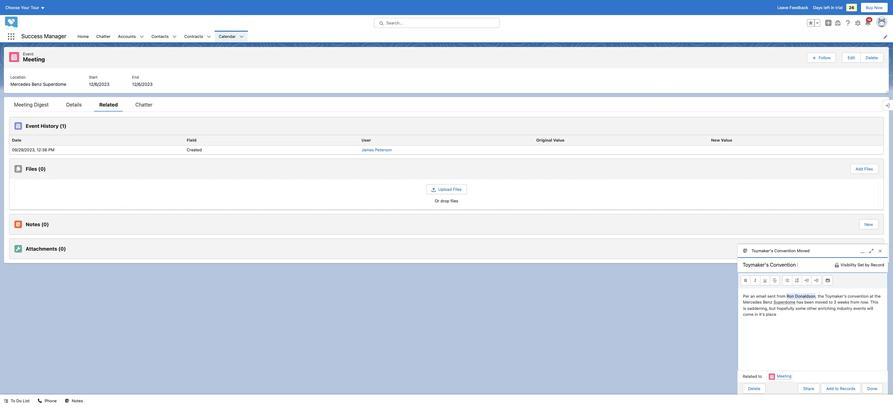 Task type: locate. For each thing, give the bounding box(es) containing it.
moved
[[797, 248, 810, 253]]

1 vertical spatial chatter link
[[130, 101, 157, 112]]

None text field
[[738, 258, 803, 272]]

new for new
[[865, 222, 873, 227]]

1 vertical spatial chatter
[[135, 102, 152, 107]]

26
[[849, 5, 854, 10]]

meeting left digest
[[14, 102, 33, 107]]

chatter down the end 12/6/2023
[[135, 102, 152, 107]]

to left event icon on the right bottom
[[758, 374, 762, 379]]

accounts link
[[114, 31, 140, 42]]

event
[[23, 51, 34, 56], [26, 123, 39, 129]]

value
[[553, 138, 565, 143], [721, 138, 732, 143]]

1 vertical spatial meeting
[[14, 102, 33, 107]]

event inside tab panel
[[26, 123, 39, 129]]

1 horizontal spatial new
[[865, 222, 873, 227]]

event down success
[[23, 51, 34, 56]]

0 vertical spatial delete
[[866, 55, 878, 60]]

delete inside status
[[748, 387, 760, 392]]

share
[[803, 387, 814, 392]]

0 vertical spatial list
[[74, 31, 893, 42]]

text default image
[[140, 35, 144, 39], [4, 399, 8, 404], [38, 399, 42, 404], [65, 399, 69, 404]]

list for home link
[[4, 68, 889, 93]]

0 vertical spatial toymaker's
[[752, 248, 773, 253]]

hopefully
[[777, 306, 794, 311]]

to for related to
[[758, 374, 762, 379]]

0 vertical spatial (0)
[[38, 166, 46, 172]]

0 vertical spatial chatter link
[[93, 31, 114, 42]]

1 vertical spatial delete button
[[743, 384, 766, 394]]

new button
[[860, 220, 878, 229]]

add to records
[[826, 387, 856, 392]]

weeks
[[838, 300, 849, 305]]

success manager
[[21, 33, 66, 40]]

2 horizontal spatial to
[[835, 387, 839, 392]]

chatter
[[96, 34, 111, 39], [135, 102, 152, 107]]

0 horizontal spatial new
[[711, 138, 720, 143]]

(0) down '12:36'
[[38, 166, 46, 172]]

the up moved
[[818, 294, 824, 299]]

1 horizontal spatial toymaker's
[[825, 294, 847, 299]]

text default image inside contracts 'list item'
[[207, 35, 211, 39]]

contracts list item
[[181, 31, 215, 42]]

1 horizontal spatial add
[[856, 167, 863, 172]]

notes for notes
[[72, 399, 83, 404]]

to left 3
[[829, 300, 833, 305]]

superdome up the hopefully
[[774, 300, 796, 305]]

days
[[813, 5, 823, 10]]

mercedes down location
[[10, 81, 30, 87]]

visibility set by record
[[841, 263, 884, 268]]

1 horizontal spatial related
[[743, 374, 757, 379]]

cell
[[709, 146, 883, 154]]

0 horizontal spatial files
[[26, 166, 37, 172]]

10 button
[[864, 17, 872, 27]]

1 vertical spatial superdome
[[774, 300, 796, 305]]

grid
[[9, 135, 883, 155]]

1 vertical spatial list
[[4, 68, 889, 93]]

text default image inside contacts list item
[[172, 35, 177, 39]]

0 vertical spatial related
[[99, 102, 118, 107]]

0 horizontal spatial delete
[[748, 387, 760, 392]]

james peterson
[[362, 147, 392, 152]]

text default image right the accounts
[[140, 35, 144, 39]]

list
[[23, 399, 30, 404]]

0 horizontal spatial related
[[99, 102, 118, 107]]

1 vertical spatial notes
[[72, 399, 83, 404]]

chatter link down the end 12/6/2023
[[130, 101, 157, 112]]

grid containing date
[[9, 135, 883, 155]]

list containing home
[[74, 31, 893, 42]]

0 horizontal spatial superdome
[[43, 81, 66, 87]]

text default image right calendar
[[240, 35, 244, 39]]

value inside new value element
[[721, 138, 732, 143]]

tab panel containing event history
[[9, 112, 884, 259]]

attachments
[[26, 246, 57, 252]]

add to records button
[[821, 384, 861, 394]]

text default image
[[172, 35, 177, 39], [207, 35, 211, 39], [240, 35, 244, 39], [834, 263, 839, 268]]

toymaker's
[[752, 248, 773, 253], [825, 294, 847, 299]]

new inside button
[[865, 222, 873, 227]]

meeting up the location mercedes benz superdome
[[23, 56, 45, 63]]

1 horizontal spatial mercedes
[[743, 300, 762, 305]]

(0) right attachments
[[58, 246, 66, 252]]

other
[[807, 306, 817, 311]]

0 vertical spatial group
[[807, 19, 820, 27]]

in inside per an email sent from ron donaldson, the toymaker's convention at the mercedes benz superdome has been moved to 3 weeks from now. this is saddening, but hopefully some other enriching industry events will come in it's place
[[755, 312, 758, 317]]

2 vertical spatial meeting
[[777, 374, 792, 379]]

0 horizontal spatial mercedes
[[10, 81, 30, 87]]

or
[[435, 199, 439, 204]]

1 vertical spatial related
[[743, 374, 757, 379]]

0 horizontal spatial notes
[[26, 222, 40, 227]]

list
[[74, 31, 893, 42], [4, 68, 889, 93]]

benz inside the location mercedes benz superdome
[[32, 81, 42, 87]]

1 horizontal spatial notes
[[72, 399, 83, 404]]

meeting for meeting digest
[[14, 102, 33, 107]]

0 horizontal spatial delete button
[[743, 384, 766, 394]]

end 12/6/2023
[[132, 75, 153, 87]]

notes right phone
[[72, 399, 83, 404]]

1 horizontal spatial from
[[851, 300, 859, 305]]

delete inside group
[[866, 55, 878, 60]]

new value element
[[709, 135, 883, 146]]

calendar
[[219, 34, 236, 39]]

0 vertical spatial mercedes
[[10, 81, 30, 87]]

event inside event meeting
[[23, 51, 34, 56]]

convention
[[848, 294, 869, 299]]

chatter link right 'home'
[[93, 31, 114, 42]]

add inside button
[[856, 167, 863, 172]]

0 vertical spatial in
[[831, 5, 834, 10]]

text default image left to
[[4, 399, 8, 404]]

0 vertical spatial add
[[856, 167, 863, 172]]

in left it's
[[755, 312, 758, 317]]

edit
[[848, 55, 855, 60]]

chatter for top chatter link
[[96, 34, 111, 39]]

records
[[840, 387, 856, 392]]

1 horizontal spatial chatter link
[[130, 101, 157, 112]]

1 horizontal spatial benz
[[763, 300, 773, 305]]

files
[[26, 166, 37, 172], [864, 167, 873, 172], [453, 187, 462, 192]]

1 value from the left
[[553, 138, 565, 143]]

1 vertical spatial from
[[851, 300, 859, 305]]

2 value from the left
[[721, 138, 732, 143]]

notes up attachments
[[26, 222, 40, 227]]

meeting right event icon on the right bottom
[[777, 374, 792, 379]]

related for related
[[99, 102, 118, 107]]

user element
[[359, 135, 534, 146]]

text default image inside phone button
[[38, 399, 42, 404]]

list containing mercedes benz superdome
[[4, 68, 889, 93]]

text default image inside calendar list item
[[240, 35, 244, 39]]

toymaker's up 3
[[825, 294, 847, 299]]

12:36
[[37, 147, 47, 152]]

1 horizontal spatial 12/6/2023
[[132, 81, 153, 87]]

1 horizontal spatial value
[[721, 138, 732, 143]]

contacts link
[[148, 31, 172, 42]]

text default image for notes
[[65, 399, 69, 404]]

0 vertical spatial chatter
[[96, 34, 111, 39]]

2 12/6/2023 from the left
[[132, 81, 153, 87]]

donaldson,
[[795, 294, 817, 299]]

chatter inside list
[[96, 34, 111, 39]]

delete button down related to
[[743, 384, 766, 394]]

the right at
[[875, 294, 881, 299]]

original value element
[[534, 135, 709, 146]]

notes inside button
[[72, 399, 83, 404]]

related
[[99, 102, 118, 107], [743, 374, 757, 379]]

chatter link
[[93, 31, 114, 42], [130, 101, 157, 112]]

chatter for chatter link to the bottom
[[135, 102, 152, 107]]

0 vertical spatial new
[[711, 138, 720, 143]]

related down start 12/6/2023
[[99, 102, 118, 107]]

1 vertical spatial toymaker's
[[825, 294, 847, 299]]

mercedes inside the location mercedes benz superdome
[[10, 81, 30, 87]]

text default image for phone
[[38, 399, 42, 404]]

0 vertical spatial to
[[829, 300, 833, 305]]

accounts list item
[[114, 31, 148, 42]]

benz down sent
[[763, 300, 773, 305]]

12/6/2023
[[89, 81, 109, 87], [132, 81, 153, 87]]

related left event icon on the right bottom
[[743, 374, 757, 379]]

but
[[769, 306, 776, 311]]

text default image right contacts
[[172, 35, 177, 39]]

related inside "toymaker's convention moved" dialog
[[743, 374, 757, 379]]

toolbar
[[738, 273, 888, 289]]

meeting for meeting link
[[777, 374, 792, 379]]

toymaker's left the convention
[[752, 248, 773, 253]]

add files
[[856, 167, 873, 172]]

0 horizontal spatial toymaker's
[[752, 248, 773, 253]]

notes
[[26, 222, 40, 227], [72, 399, 83, 404]]

to inside per an email sent from ron donaldson, the toymaker's convention at the mercedes benz superdome has been moved to 3 weeks from now. this is saddening, but hopefully some other enriching industry events will come in it's place
[[829, 300, 833, 305]]

event image
[[769, 374, 775, 380]]

text default image inside the notes button
[[65, 399, 69, 404]]

1 vertical spatial event
[[26, 123, 39, 129]]

in right left
[[831, 5, 834, 10]]

12/6/2023 down start
[[89, 81, 109, 87]]

field element
[[184, 135, 359, 146]]

(0) for notes (0)
[[41, 222, 49, 227]]

add inside button
[[826, 387, 834, 392]]

text default image for calendar
[[240, 35, 244, 39]]

1 horizontal spatial files
[[453, 187, 462, 192]]

place
[[766, 312, 776, 317]]

1 vertical spatial add
[[826, 387, 834, 392]]

2 vertical spatial (0)
[[58, 246, 66, 252]]

end
[[132, 75, 139, 80]]

upload files
[[438, 187, 462, 192]]

1 vertical spatial delete
[[748, 387, 760, 392]]

0 horizontal spatial add
[[826, 387, 834, 392]]

benz
[[32, 81, 42, 87], [763, 300, 773, 305]]

user
[[362, 138, 371, 143]]

it's
[[759, 312, 765, 317]]

0 vertical spatial meeting
[[23, 56, 45, 63]]

toolbar inside "toymaker's convention moved" dialog
[[738, 273, 888, 289]]

the
[[818, 294, 824, 299], [875, 294, 881, 299]]

enriching
[[818, 306, 836, 311]]

0 horizontal spatial 12/6/2023
[[89, 81, 109, 87]]

leave
[[778, 5, 789, 10]]

0 horizontal spatial benz
[[32, 81, 42, 87]]

james
[[362, 147, 374, 152]]

per an email sent from ron donaldson, the toymaker's convention at the mercedes benz superdome has been moved to 3 weeks from now. this is saddening, but hopefully some other enriching industry events will come in it's place
[[743, 294, 882, 317]]

0 vertical spatial delete button
[[861, 53, 883, 62]]

notes for notes (0)
[[26, 222, 40, 227]]

buy now
[[866, 5, 883, 10]]

1 vertical spatial to
[[758, 374, 762, 379]]

contacts
[[151, 34, 169, 39]]

1 horizontal spatial superdome
[[774, 300, 796, 305]]

some
[[796, 306, 806, 311]]

0 horizontal spatial value
[[553, 138, 565, 143]]

to left records at the right
[[835, 387, 839, 392]]

Compose text text field
[[738, 289, 888, 371]]

(0) up attachments (0) on the bottom left of page
[[41, 222, 49, 227]]

delete right edit on the right top
[[866, 55, 878, 60]]

meeting
[[23, 56, 45, 63], [14, 102, 33, 107], [777, 374, 792, 379]]

tab panel
[[9, 112, 884, 259]]

1 vertical spatial new
[[865, 222, 873, 227]]

files inside button
[[864, 167, 873, 172]]

0 horizontal spatial chatter link
[[93, 31, 114, 42]]

per
[[743, 294, 750, 299]]

0 vertical spatial event
[[23, 51, 34, 56]]

now.
[[861, 300, 869, 305]]

1 12/6/2023 from the left
[[89, 81, 109, 87]]

benz up digest
[[32, 81, 42, 87]]

delete down related to
[[748, 387, 760, 392]]

details
[[66, 102, 82, 107]]

delete button right edit on the right top
[[861, 53, 883, 62]]

0 horizontal spatial from
[[777, 294, 786, 299]]

value for original value
[[553, 138, 565, 143]]

chatter right 'home'
[[96, 34, 111, 39]]

12/6/2023 down end
[[132, 81, 153, 87]]

1 horizontal spatial the
[[875, 294, 881, 299]]

history
[[41, 123, 59, 129]]

meeting inside "toymaker's convention moved" dialog
[[777, 374, 792, 379]]

event history (1)
[[26, 123, 66, 129]]

0 vertical spatial notes
[[26, 222, 40, 227]]

superdome up digest
[[43, 81, 66, 87]]

1 vertical spatial benz
[[763, 300, 773, 305]]

0 horizontal spatial chatter
[[96, 34, 111, 39]]

0 vertical spatial superdome
[[43, 81, 66, 87]]

notes inside tab panel
[[26, 222, 40, 227]]

0 vertical spatial from
[[777, 294, 786, 299]]

has
[[797, 300, 803, 305]]

value inside the original value element
[[553, 138, 565, 143]]

field
[[187, 138, 197, 143]]

2 horizontal spatial files
[[864, 167, 873, 172]]

event right event image
[[26, 123, 39, 129]]

1 vertical spatial group
[[807, 52, 884, 63]]

1 horizontal spatial to
[[829, 300, 833, 305]]

from left the 'ron' on the bottom of the page
[[777, 294, 786, 299]]

text default image right contracts
[[207, 35, 211, 39]]

1 vertical spatial mercedes
[[743, 300, 762, 305]]

2 vertical spatial to
[[835, 387, 839, 392]]

notes button
[[61, 395, 87, 408]]

1 horizontal spatial chatter
[[135, 102, 152, 107]]

0 vertical spatial benz
[[32, 81, 42, 87]]

events
[[854, 306, 866, 311]]

0 horizontal spatial to
[[758, 374, 762, 379]]

come
[[743, 312, 754, 317]]

text default image inside accounts list item
[[140, 35, 144, 39]]

grid inside tab panel
[[9, 135, 883, 155]]

original value
[[536, 138, 565, 143]]

text default image inside to do list "button"
[[4, 399, 8, 404]]

text default image left phone
[[38, 399, 42, 404]]

mercedes down an
[[743, 300, 762, 305]]

text default image right phone
[[65, 399, 69, 404]]

text default image left 'visibility'
[[834, 263, 839, 268]]

1 vertical spatial (0)
[[41, 222, 49, 227]]

to inside button
[[835, 387, 839, 392]]

from down convention
[[851, 300, 859, 305]]

new inside grid
[[711, 138, 720, 143]]

pm
[[48, 147, 54, 152]]

0 horizontal spatial the
[[818, 294, 824, 299]]

group
[[807, 19, 820, 27], [807, 52, 884, 63]]

1 horizontal spatial delete
[[866, 55, 878, 60]]

1 vertical spatial in
[[755, 312, 758, 317]]

0 horizontal spatial in
[[755, 312, 758, 317]]



Task type: describe. For each thing, give the bounding box(es) containing it.
at
[[870, 294, 874, 299]]

12/6/2023 for end 12/6/2023
[[132, 81, 153, 87]]

saddening,
[[747, 306, 768, 311]]

group containing follow
[[807, 52, 884, 63]]

event for meeting
[[23, 51, 34, 56]]

format text element
[[741, 276, 780, 286]]

follow
[[819, 55, 831, 60]]

toymaker's inside toymaker's convention moved link
[[752, 248, 773, 253]]

leave feedback
[[778, 5, 808, 10]]

email
[[756, 294, 766, 299]]

add for add to records
[[826, 387, 834, 392]]

12/6/2023 for start 12/6/2023
[[89, 81, 109, 87]]

new for new value
[[711, 138, 720, 143]]

meeting link
[[777, 374, 792, 380]]

moved
[[815, 300, 828, 305]]

record
[[871, 263, 884, 268]]

superdome inside per an email sent from ron donaldson, the toymaker's convention at the mercedes benz superdome has been moved to 3 weeks from now. this is saddening, but hopefully some other enriching industry events will come in it's place
[[774, 300, 796, 305]]

files for add files
[[864, 167, 873, 172]]

value for new value
[[721, 138, 732, 143]]

industry
[[837, 306, 852, 311]]

text default image for contacts
[[172, 35, 177, 39]]

contracts
[[184, 34, 203, 39]]

toymaker's convention moved link
[[738, 245, 888, 258]]

format body element
[[782, 276, 822, 286]]

09/29/2023, 12:36 pm
[[12, 147, 54, 152]]

home
[[78, 34, 89, 39]]

3
[[834, 300, 836, 305]]

manager
[[44, 33, 66, 40]]

an
[[751, 294, 755, 299]]

your
[[21, 5, 30, 10]]

peterson
[[375, 147, 392, 152]]

buy
[[866, 5, 873, 10]]

contracts link
[[181, 31, 207, 42]]

feedback
[[790, 5, 808, 10]]

to do list button
[[0, 395, 33, 408]]

calendar list item
[[215, 31, 248, 42]]

delete status
[[743, 384, 798, 394]]

set
[[858, 263, 864, 268]]

contacts list item
[[148, 31, 181, 42]]

add for add files
[[856, 167, 863, 172]]

visibility
[[841, 263, 857, 268]]

phone button
[[34, 395, 60, 408]]

new value
[[711, 138, 732, 143]]

phone
[[45, 399, 57, 404]]

1 horizontal spatial in
[[831, 5, 834, 10]]

text default image for to do list
[[4, 399, 8, 404]]

09/29/2023,
[[12, 147, 36, 152]]

list for leave feedback link
[[74, 31, 893, 42]]

accounts
[[118, 34, 136, 39]]

is
[[743, 306, 746, 311]]

follow button
[[807, 53, 836, 63]]

meeting digest
[[14, 102, 49, 107]]

left
[[824, 5, 830, 10]]

1 horizontal spatial delete button
[[861, 53, 883, 62]]

1 the from the left
[[818, 294, 824, 299]]

james peterson link
[[362, 147, 392, 152]]

choose
[[5, 5, 20, 10]]

created
[[187, 147, 202, 152]]

original
[[536, 138, 552, 143]]

related for related to
[[743, 374, 757, 379]]

search...
[[386, 20, 403, 25]]

upload
[[438, 187, 452, 192]]

(0) for attachments (0)
[[58, 246, 66, 252]]

toymaker's convention moved dialog
[[738, 244, 888, 395]]

superdome inside the location mercedes benz superdome
[[43, 81, 66, 87]]

start
[[89, 75, 98, 80]]

meeting digest link
[[9, 101, 54, 112]]

(1)
[[60, 123, 66, 129]]

add files button
[[851, 164, 878, 174]]

days left in trial
[[813, 5, 843, 10]]

details link
[[61, 101, 87, 112]]

convention
[[774, 248, 796, 253]]

notes (0)
[[26, 222, 49, 227]]

date
[[12, 138, 21, 143]]

sent
[[768, 294, 776, 299]]

done
[[867, 387, 877, 392]]

location
[[10, 75, 26, 80]]

digest
[[34, 102, 49, 107]]

share button
[[798, 384, 820, 394]]

home link
[[74, 31, 93, 42]]

date element
[[9, 135, 184, 146]]

location mercedes benz superdome
[[10, 75, 66, 87]]

drop
[[441, 199, 449, 204]]

trial
[[836, 5, 843, 10]]

delete button inside "toymaker's convention moved" dialog
[[743, 384, 766, 394]]

text default image for contracts
[[207, 35, 211, 39]]

done button
[[862, 384, 883, 394]]

mercedes inside per an email sent from ron donaldson, the toymaker's convention at the mercedes benz superdome has been moved to 3 weeks from now. this is saddening, but hopefully some other enriching industry events will come in it's place
[[743, 300, 762, 305]]

edit button
[[843, 53, 860, 62]]

by
[[865, 263, 870, 268]]

cell inside tab panel
[[709, 146, 883, 154]]

(0) for files (0)
[[38, 166, 46, 172]]

2 the from the left
[[875, 294, 881, 299]]

related link
[[94, 101, 123, 112]]

ron
[[787, 294, 794, 299]]

event image
[[14, 122, 22, 130]]

to
[[11, 399, 15, 404]]

to for add to records
[[835, 387, 839, 392]]

or drop files
[[435, 199, 458, 204]]

files for upload files
[[453, 187, 462, 192]]

start 12/6/2023
[[89, 75, 109, 87]]

this
[[870, 300, 878, 305]]

event for history
[[26, 123, 39, 129]]

benz inside per an email sent from ron donaldson, the toymaker's convention at the mercedes benz superdome has been moved to 3 weeks from now. this is saddening, but hopefully some other enriching industry events will come in it's place
[[763, 300, 773, 305]]

choose your tour
[[5, 5, 39, 10]]

choose your tour button
[[5, 3, 45, 13]]

files
[[451, 199, 458, 204]]

toymaker's inside per an email sent from ron donaldson, the toymaker's convention at the mercedes benz superdome has been moved to 3 weeks from now. this is saddening, but hopefully some other enriching industry events will come in it's place
[[825, 294, 847, 299]]

text default image inside "toymaker's convention moved" dialog
[[834, 263, 839, 268]]

10
[[867, 18, 871, 22]]



Task type: vqa. For each thing, say whether or not it's contained in the screenshot.
second THE "INFO@SALESFORCE.COM" from the bottom of the page
no



